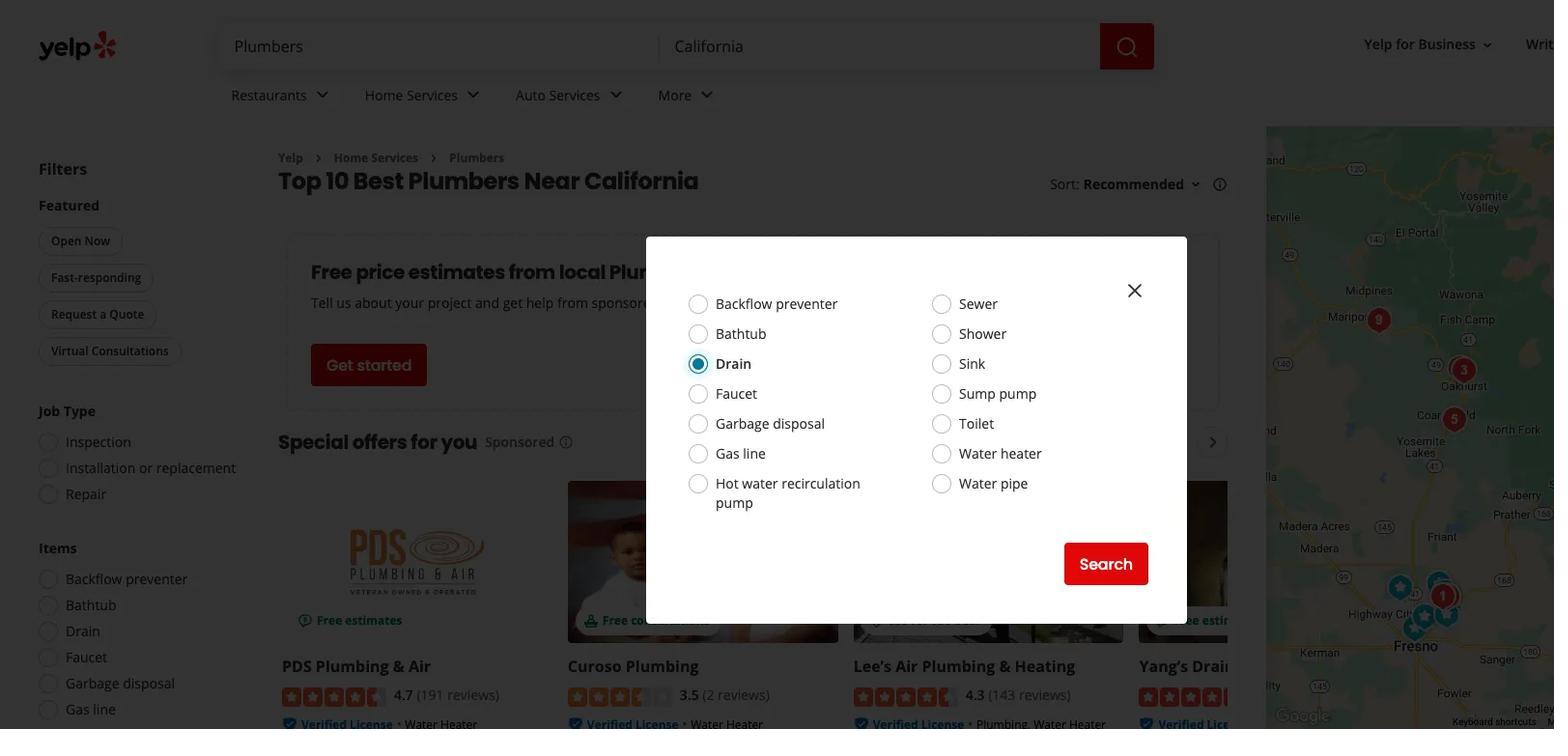 Task type: vqa. For each thing, say whether or not it's contained in the screenshot.
fitness on the bottom right
no



Task type: locate. For each thing, give the bounding box(es) containing it.
1 horizontal spatial reviews)
[[718, 686, 770, 705]]

1 vertical spatial garbage disposal
[[66, 674, 175, 693]]

reviews) for pds plumbing & air
[[448, 686, 499, 705]]

estimates up yang's drain and plumbing on the right bottom
[[1203, 613, 1260, 629]]

1 vertical spatial backflow
[[66, 570, 122, 588]]

2 free estimates from the left
[[1174, 613, 1260, 629]]

0 vertical spatial line
[[743, 444, 766, 463]]

16 deal v2 image
[[869, 614, 885, 629]]

0 vertical spatial backflow preventer
[[716, 295, 838, 313]]

1 vertical spatial drain
[[66, 622, 100, 641]]

1 vertical spatial garbage
[[66, 674, 119, 693]]

1 horizontal spatial &
[[999, 656, 1011, 678]]

water left pipe in the bottom right of the page
[[959, 474, 997, 493]]

for for $30
[[911, 613, 928, 629]]

home services up plumbers link
[[365, 86, 458, 104]]

16 free consultations v2 image
[[583, 614, 599, 629]]

1 horizontal spatial for
[[911, 613, 928, 629]]

yang's drain and plumbing
[[1139, 656, 1346, 678]]

yelp
[[1365, 35, 1393, 54], [278, 150, 303, 166]]

plumbers
[[450, 150, 505, 166], [408, 166, 520, 197], [609, 259, 702, 286]]

yelp for business
[[1365, 35, 1476, 54]]

4.7 (191 reviews)
[[394, 686, 499, 705]]

16 free estimates v2 image
[[298, 614, 313, 629], [1155, 614, 1170, 629]]

started
[[357, 354, 412, 377]]

16 free estimates v2 image up yang's
[[1155, 614, 1170, 629]]

tell
[[311, 294, 333, 312]]

3 plumbing from the left
[[922, 656, 995, 678]]

for left you
[[411, 429, 437, 456]]

plumbing up 4.3
[[922, 656, 995, 678]]

1 horizontal spatial and
[[1239, 656, 1268, 678]]

0 horizontal spatial from
[[509, 259, 555, 286]]

0 horizontal spatial line
[[93, 700, 116, 719]]

4.3 star rating image
[[854, 688, 958, 707]]

bathtub inside option group
[[66, 596, 116, 614]]

1 horizontal spatial bathtub
[[716, 325, 767, 343]]

top
[[278, 166, 321, 197]]

water for water heater
[[959, 444, 997, 463]]

for inside button
[[1396, 35, 1415, 54]]

1 horizontal spatial drain
[[716, 355, 752, 373]]

0 vertical spatial water
[[959, 444, 997, 463]]

water
[[959, 444, 997, 463], [959, 474, 997, 493]]

plumbers right best
[[408, 166, 520, 197]]

yelp for the yelp "link"
[[278, 150, 303, 166]]

and
[[475, 294, 499, 312], [1239, 656, 1268, 678]]

and up 5 star rating image
[[1239, 656, 1268, 678]]

16 free estimates v2 image for pds
[[298, 614, 313, 629]]

24 chevron down v2 image
[[311, 83, 334, 107], [696, 83, 719, 107]]

plumbers inside free price estimates from local plumbers tell us about your project and get help from sponsored businesses.
[[609, 259, 702, 286]]

free consultations
[[603, 613, 710, 629]]

home up best
[[365, 86, 403, 104]]

lee's
[[854, 656, 892, 678]]

pump right the 'sump'
[[999, 385, 1037, 403]]

home services link right top
[[334, 150, 419, 166]]

0 horizontal spatial preventer
[[126, 570, 188, 588]]

1 horizontal spatial gas line
[[716, 444, 766, 463]]

16 verified v2 image down 5 star rating image
[[1139, 716, 1155, 729]]

0 horizontal spatial gas
[[66, 700, 90, 719]]

1 option group from the top
[[33, 402, 240, 510]]

reviews) right (2
[[718, 686, 770, 705]]

4.3 (143 reviews)
[[966, 686, 1071, 705]]

0 vertical spatial from
[[509, 259, 555, 286]]

2 free estimates link from the left
[[1139, 482, 1410, 644]]

0 horizontal spatial disposal
[[123, 674, 175, 693]]

0 vertical spatial preventer
[[776, 295, 838, 313]]

1 vertical spatial bathtub
[[66, 596, 116, 614]]

0 horizontal spatial free estimates link
[[282, 482, 552, 644]]

1 horizontal spatial estimates
[[408, 259, 505, 286]]

for
[[1396, 35, 1415, 54], [411, 429, 437, 456], [911, 613, 928, 629]]

1 horizontal spatial free estimates
[[1174, 613, 1260, 629]]

air
[[409, 656, 431, 678], [896, 656, 918, 678]]

24 chevron down v2 image
[[462, 83, 485, 107], [604, 83, 628, 107]]

backflow preventer inside option group
[[66, 570, 188, 588]]

reviews) right (191
[[448, 686, 499, 705]]

0 horizontal spatial drain
[[66, 622, 100, 641]]

option group
[[33, 402, 240, 510], [33, 539, 240, 729]]

yelp inside the yelp for business button
[[1365, 35, 1393, 54]]

0 vertical spatial home services
[[365, 86, 458, 104]]

10
[[326, 166, 349, 197]]

16 free estimates v2 image up pds
[[298, 614, 313, 629]]

2 16 chevron right v2 image from the left
[[426, 151, 442, 166]]

24 chevron down v2 image inside more link
[[696, 83, 719, 107]]

drain down businesses.
[[716, 355, 752, 373]]

4 16 verified v2 image from the left
[[1139, 716, 1155, 729]]

1 vertical spatial disposal
[[123, 674, 175, 693]]

curoso plumbing
[[568, 656, 699, 678]]

1 free estimates link from the left
[[282, 482, 552, 644]]

24 chevron down v2 image right restaurants
[[311, 83, 334, 107]]

1 horizontal spatial gas
[[716, 444, 740, 463]]

faucet inside option group
[[66, 648, 107, 667]]

16 chevron right v2 image right the yelp "link"
[[311, 151, 326, 166]]

16 chevron down v2 image
[[1480, 37, 1495, 53]]

0 horizontal spatial reviews)
[[448, 686, 499, 705]]

0 horizontal spatial free estimates
[[317, 613, 402, 629]]

free for yang's
[[1174, 613, 1200, 629]]

get
[[503, 294, 523, 312]]

search dialog
[[0, 0, 1554, 729]]

24 chevron down v2 image left auto
[[462, 83, 485, 107]]

business
[[1419, 35, 1476, 54]]

2 horizontal spatial for
[[1396, 35, 1415, 54]]

search image
[[1115, 35, 1139, 59]]

home right top
[[334, 150, 368, 166]]

open now
[[51, 233, 110, 249]]

(2
[[703, 686, 714, 705]]

garbage disposal inside option group
[[66, 674, 175, 693]]

gas inside option group
[[66, 700, 90, 719]]

yelp left "10"
[[278, 150, 303, 166]]

close image
[[1124, 279, 1147, 302]]

toilet
[[959, 414, 994, 433]]

estimates up project
[[408, 259, 505, 286]]

auto
[[516, 86, 546, 104]]

0 horizontal spatial faucet
[[66, 648, 107, 667]]

2 vertical spatial drain
[[1192, 656, 1235, 678]]

24 chevron down v2 image right auto services on the left of the page
[[604, 83, 628, 107]]

keyboard
[[1453, 717, 1493, 728]]

0 horizontal spatial 24 chevron down v2 image
[[462, 83, 485, 107]]

1 horizontal spatial from
[[557, 294, 588, 312]]

repair
[[66, 485, 106, 503]]

services
[[407, 86, 458, 104], [549, 86, 600, 104], [371, 150, 419, 166]]

lee's air plumbing & heating
[[854, 656, 1076, 678]]

4.7
[[394, 686, 413, 705]]

1 horizontal spatial air
[[896, 656, 918, 678]]

plumbers up sponsored
[[609, 259, 702, 286]]

0 horizontal spatial garbage
[[66, 674, 119, 693]]

1 vertical spatial from
[[557, 294, 588, 312]]

16 chevron right v2 image for plumbers
[[426, 151, 442, 166]]

free estimates up yang's drain and plumbing on the right bottom
[[1174, 613, 1260, 629]]

2 24 chevron down v2 image from the left
[[696, 83, 719, 107]]

2 16 free estimates v2 image from the left
[[1155, 614, 1170, 629]]

disposal inside option group
[[123, 674, 175, 693]]

0 vertical spatial gas
[[716, 444, 740, 463]]

free estimates up pds plumbing & air link
[[317, 613, 402, 629]]

business categories element
[[216, 70, 1554, 126]]

5 star rating image
[[1139, 688, 1244, 707]]

0 horizontal spatial 16 free estimates v2 image
[[298, 614, 313, 629]]

preventer inside option group
[[126, 570, 188, 588]]

0 horizontal spatial and
[[475, 294, 499, 312]]

gas line
[[716, 444, 766, 463], [66, 700, 116, 719]]

sewer
[[959, 295, 998, 313]]

1 horizontal spatial free estimates link
[[1139, 482, 1410, 644]]

24 chevron down v2 image inside 'restaurants' link
[[311, 83, 334, 107]]

for left business
[[1396, 35, 1415, 54]]

0 vertical spatial option group
[[33, 402, 240, 510]]

keyboard shortcuts button
[[1453, 716, 1537, 729]]

0 horizontal spatial pump
[[716, 494, 753, 512]]

0 vertical spatial bathtub
[[716, 325, 767, 343]]

2 reviews) from the left
[[718, 686, 770, 705]]

drain inside search dialog
[[716, 355, 752, 373]]

0 vertical spatial for
[[1396, 35, 1415, 54]]

home inside home services link
[[365, 86, 403, 104]]

auto services link
[[500, 70, 643, 126]]

air up (191
[[409, 656, 431, 678]]

2 plumbing from the left
[[626, 656, 699, 678]]

yelp link
[[278, 150, 303, 166]]

1 vertical spatial line
[[93, 700, 116, 719]]

1 vertical spatial home services
[[334, 150, 419, 166]]

pump down the hot
[[716, 494, 753, 512]]

faucet inside search dialog
[[716, 385, 757, 403]]

& up (143
[[999, 656, 1011, 678]]

0 horizontal spatial yelp
[[278, 150, 303, 166]]

garbage
[[716, 414, 770, 433], [66, 674, 119, 693]]

0 vertical spatial and
[[475, 294, 499, 312]]

plumbing up 3.5
[[626, 656, 699, 678]]

free up pds plumbing & air
[[317, 613, 342, 629]]

drain down items
[[66, 622, 100, 641]]

free estimates link
[[282, 482, 552, 644], [1139, 482, 1410, 644]]

1 24 chevron down v2 image from the left
[[462, 83, 485, 107]]

free
[[311, 259, 352, 286], [317, 613, 342, 629], [603, 613, 628, 629], [1174, 613, 1200, 629]]

0 vertical spatial pump
[[999, 385, 1037, 403]]

2 24 chevron down v2 image from the left
[[604, 83, 628, 107]]

2 horizontal spatial reviews)
[[1019, 686, 1071, 705]]

hot
[[716, 474, 739, 493]]

1 vertical spatial option group
[[33, 539, 240, 729]]

0 vertical spatial backflow
[[716, 295, 772, 313]]

air up 4.3 star rating 'image'
[[896, 656, 918, 678]]

2 option group from the top
[[33, 539, 240, 729]]

estimates
[[408, 259, 505, 286], [345, 613, 402, 629], [1203, 613, 1260, 629]]

water down toilet
[[959, 444, 997, 463]]

1 horizontal spatial yelp
[[1365, 35, 1393, 54]]

0 vertical spatial garbage disposal
[[716, 414, 825, 433]]

0 vertical spatial home
[[365, 86, 403, 104]]

free up tell
[[311, 259, 352, 286]]

$30 for $50 deal link
[[854, 482, 1124, 644]]

local
[[559, 259, 606, 286]]

1 vertical spatial water
[[959, 474, 997, 493]]

16 verified v2 image down 4.3 star rating 'image'
[[854, 716, 869, 729]]

free price estimates from local plumbers image
[[1006, 282, 1103, 378]]

central valley sewer image
[[1381, 569, 1420, 608]]

search
[[1080, 553, 1133, 575]]

about
[[355, 294, 392, 312]]

home services link
[[349, 70, 500, 126], [334, 150, 419, 166]]

goode plumbing image
[[1428, 580, 1467, 618]]

1 water from the top
[[959, 444, 997, 463]]

home services inside home services link
[[365, 86, 458, 104]]

free estimates link for plumbing
[[1139, 482, 1410, 644]]

0 vertical spatial faucet
[[716, 385, 757, 403]]

0 horizontal spatial &
[[393, 656, 405, 678]]

0 horizontal spatial garbage disposal
[[66, 674, 175, 693]]

1 vertical spatial for
[[411, 429, 437, 456]]

1 24 chevron down v2 image from the left
[[311, 83, 334, 107]]

24 chevron down v2 image right more
[[696, 83, 719, 107]]

0 horizontal spatial backflow
[[66, 570, 122, 588]]

2 vertical spatial for
[[911, 613, 928, 629]]

1 16 free estimates v2 image from the left
[[298, 614, 313, 629]]

1 plumbing from the left
[[316, 656, 389, 678]]

estimates inside free price estimates from local plumbers tell us about your project and get help from sponsored businesses.
[[408, 259, 505, 286]]

you
[[441, 429, 477, 456]]

None search field
[[219, 23, 1158, 70]]

1 vertical spatial preventer
[[126, 570, 188, 588]]

reviews) for curoso plumbing
[[718, 686, 770, 705]]

job type
[[39, 402, 96, 420]]

estimates up pds plumbing & air link
[[345, 613, 402, 629]]

backflow preventer
[[716, 295, 838, 313], [66, 570, 188, 588]]

3 16 verified v2 image from the left
[[854, 716, 869, 729]]

1 horizontal spatial 24 chevron down v2 image
[[604, 83, 628, 107]]

for right the $30
[[911, 613, 928, 629]]

plumbing
[[316, 656, 389, 678], [626, 656, 699, 678], [922, 656, 995, 678], [1272, 656, 1346, 678]]

0 vertical spatial gas line
[[716, 444, 766, 463]]

24 chevron down v2 image inside auto services link
[[604, 83, 628, 107]]

for for yelp
[[1396, 35, 1415, 54]]

featured group
[[35, 196, 240, 370]]

0 vertical spatial drain
[[716, 355, 752, 373]]

1 horizontal spatial line
[[743, 444, 766, 463]]

price
[[356, 259, 405, 286]]

free price estimates from local plumbers tell us about your project and get help from sponsored businesses.
[[311, 259, 735, 312]]

1 horizontal spatial 24 chevron down v2 image
[[696, 83, 719, 107]]

items
[[39, 539, 77, 557]]

sponsored
[[592, 294, 659, 312]]

from down "local" on the top left
[[557, 294, 588, 312]]

free estimates link for air
[[282, 482, 552, 644]]

0 horizontal spatial air
[[409, 656, 431, 678]]

reviews) down heating
[[1019, 686, 1071, 705]]

businesses.
[[663, 294, 735, 312]]

3 reviews) from the left
[[1019, 686, 1071, 705]]

google image
[[1271, 704, 1335, 729]]

1 16 chevron right v2 image from the left
[[311, 151, 326, 166]]

disposal
[[773, 414, 825, 433], [123, 674, 175, 693]]

from up help
[[509, 259, 555, 286]]

consultations
[[631, 613, 710, 629]]

1 air from the left
[[409, 656, 431, 678]]

2 16 verified v2 image from the left
[[568, 716, 583, 729]]

16 verified v2 image
[[282, 716, 298, 729], [568, 716, 583, 729], [854, 716, 869, 729], [1139, 716, 1155, 729]]

0 horizontal spatial backflow preventer
[[66, 570, 188, 588]]

yelp left business
[[1365, 35, 1393, 54]]

responding
[[78, 270, 141, 286]]

pds plumbing & air image
[[1428, 578, 1467, 616]]

& up the 4.7
[[393, 656, 405, 678]]

1 & from the left
[[393, 656, 405, 678]]

3.5 star rating image
[[568, 688, 672, 707]]

backflow inside search dialog
[[716, 295, 772, 313]]

1 horizontal spatial garbage
[[716, 414, 770, 433]]

curoso plumbing image
[[1425, 574, 1464, 612]]

4 plumbing from the left
[[1272, 656, 1346, 678]]

1 horizontal spatial backflow preventer
[[716, 295, 838, 313]]

1 horizontal spatial backflow
[[716, 295, 772, 313]]

filters
[[39, 158, 87, 180]]

free right 16 free consultations v2 icon at the bottom
[[603, 613, 628, 629]]

home services link up plumbers link
[[349, 70, 500, 126]]

california
[[584, 166, 699, 197]]

4.3
[[966, 686, 985, 705]]

$30 for $50 deal
[[888, 613, 980, 629]]

water for water pipe
[[959, 474, 997, 493]]

1 free estimates from the left
[[317, 613, 402, 629]]

sponsored
[[485, 433, 555, 452]]

0 horizontal spatial estimates
[[345, 613, 402, 629]]

(191
[[417, 686, 444, 705]]

installation or replacement
[[66, 459, 236, 477]]

pump inside hot water recirculation pump
[[716, 494, 753, 512]]

1 horizontal spatial preventer
[[776, 295, 838, 313]]

1 vertical spatial faucet
[[66, 648, 107, 667]]

and left get
[[475, 294, 499, 312]]

gas inside search dialog
[[716, 444, 740, 463]]

your
[[395, 294, 424, 312]]

bathtub down businesses.
[[716, 325, 767, 343]]

1 vertical spatial gas
[[66, 700, 90, 719]]

1 vertical spatial and
[[1239, 656, 1268, 678]]

1 horizontal spatial 16 chevron right v2 image
[[426, 151, 442, 166]]

more
[[658, 86, 692, 104]]

0 horizontal spatial gas line
[[66, 700, 116, 719]]

1 vertical spatial yelp
[[278, 150, 303, 166]]

plumbing up "google" image
[[1272, 656, 1346, 678]]

drain inside option group
[[66, 622, 100, 641]]

2 water from the top
[[959, 474, 997, 493]]

2 air from the left
[[896, 656, 918, 678]]

request
[[51, 306, 97, 323]]

16 verified v2 image down 3.5 star rating image
[[568, 716, 583, 729]]

1 horizontal spatial faucet
[[716, 385, 757, 403]]

0 horizontal spatial bathtub
[[66, 596, 116, 614]]

sump
[[959, 385, 996, 403]]

plumbing up the 4.7 star rating image on the bottom of the page
[[316, 656, 389, 678]]

bathtub down items
[[66, 596, 116, 614]]

bathtub
[[716, 325, 767, 343], [66, 596, 116, 614]]

1 vertical spatial pump
[[716, 494, 753, 512]]

0 horizontal spatial 16 chevron right v2 image
[[311, 151, 326, 166]]

0 vertical spatial yelp
[[1365, 35, 1393, 54]]

free up yang's
[[1174, 613, 1200, 629]]

drain up 5 star rating image
[[1192, 656, 1235, 678]]

(143
[[988, 686, 1016, 705]]

16 verified v2 image down the 4.7 star rating image on the bottom of the page
[[282, 716, 298, 729]]

1 horizontal spatial disposal
[[773, 414, 825, 433]]

1 16 verified v2 image from the left
[[282, 716, 298, 729]]

hot water recirculation pump
[[716, 474, 861, 512]]

services up plumbers link
[[407, 86, 458, 104]]

1 reviews) from the left
[[448, 686, 499, 705]]

estimates for pds plumbing & air
[[345, 613, 402, 629]]

1 horizontal spatial pump
[[999, 385, 1037, 403]]

0 vertical spatial garbage
[[716, 414, 770, 433]]

16 chevron right v2 image
[[311, 151, 326, 166], [426, 151, 442, 166]]

16 info v2 image
[[559, 435, 574, 450]]

0 horizontal spatial 24 chevron down v2 image
[[311, 83, 334, 107]]

2 & from the left
[[999, 656, 1011, 678]]

home services right top
[[334, 150, 419, 166]]

preventer
[[776, 295, 838, 313], [126, 570, 188, 588]]

1 vertical spatial backflow preventer
[[66, 570, 188, 588]]

16 chevron right v2 image left plumbers link
[[426, 151, 442, 166]]

1 horizontal spatial garbage disposal
[[716, 414, 825, 433]]



Task type: describe. For each thing, give the bounding box(es) containing it.
user actions element
[[1349, 27, 1554, 66]]

water
[[742, 474, 778, 493]]

garbage inside option group
[[66, 674, 119, 693]]

request a quote
[[51, 306, 144, 323]]

special offers for you
[[278, 429, 477, 456]]

special
[[278, 429, 349, 456]]

0 horizontal spatial for
[[411, 429, 437, 456]]

water heater
[[959, 444, 1042, 463]]

all star plumbing image
[[1396, 610, 1434, 648]]

pds plumbing & air
[[282, 656, 431, 678]]

consultations
[[92, 343, 169, 359]]

estimates for yang's drain and plumbing
[[1203, 613, 1260, 629]]

and inside free price estimates from local plumbers tell us about your project and get help from sponsored businesses.
[[475, 294, 499, 312]]

help
[[526, 294, 554, 312]]

auto services
[[516, 86, 600, 104]]

free for curoso
[[603, 613, 628, 629]]

top 10 best plumbers near california
[[278, 166, 699, 197]]

bathtub inside search dialog
[[716, 325, 767, 343]]

damon's plumbing image
[[1360, 301, 1398, 340]]

project
[[428, 294, 472, 312]]

free estimates for plumbing
[[317, 613, 402, 629]]

free inside free price estimates from local plumbers tell us about your project and get help from sponsored businesses.
[[311, 259, 352, 286]]

now
[[85, 233, 110, 249]]

1 vertical spatial home services link
[[334, 150, 419, 166]]

heating
[[1015, 656, 1076, 678]]

backflow preventer inside search dialog
[[716, 295, 838, 313]]

oakhurst plumbing image
[[1441, 350, 1480, 388]]

sink
[[959, 355, 986, 373]]

disposal inside search dialog
[[773, 414, 825, 433]]

line inside search dialog
[[743, 444, 766, 463]]

reviews) for lee's air plumbing & heating
[[1019, 686, 1071, 705]]

recirculation
[[782, 474, 861, 493]]

or
[[139, 459, 153, 477]]

pds
[[282, 656, 312, 678]]

garbage inside search dialog
[[716, 414, 770, 433]]

open now button
[[39, 227, 123, 256]]

virtual consultations button
[[39, 337, 181, 366]]

plumbers left near
[[450, 150, 505, 166]]

preventer inside search dialog
[[776, 295, 838, 313]]

a
[[100, 306, 106, 323]]

installation
[[66, 459, 136, 477]]

type
[[64, 402, 96, 420]]

4.7 star rating image
[[282, 688, 386, 707]]

request a quote button
[[39, 300, 157, 329]]

24 chevron down v2 image for auto services
[[604, 83, 628, 107]]

lee's air plumbing & heating link
[[854, 656, 1076, 678]]

affordable  plumbing service image
[[1435, 401, 1474, 440]]

free estimates for drain
[[1174, 613, 1260, 629]]

search button
[[1064, 543, 1149, 585]]

free for pds
[[317, 613, 342, 629]]

gas line inside option group
[[66, 700, 116, 719]]

2 horizontal spatial drain
[[1192, 656, 1235, 678]]

fast-responding button
[[39, 264, 154, 293]]

get started
[[327, 354, 412, 377]]

curoso
[[568, 656, 622, 678]]

pds plumbing & air link
[[282, 656, 431, 678]]

virtual
[[51, 343, 89, 359]]

curoso plumbing link
[[568, 656, 699, 678]]

best
[[353, 166, 404, 197]]

services right auto
[[549, 86, 600, 104]]

1 vertical spatial home
[[334, 150, 368, 166]]

offers
[[352, 429, 407, 456]]

restaurants
[[231, 86, 307, 104]]

16 info v2 image
[[1212, 177, 1228, 192]]

quote
[[109, 306, 144, 323]]

replacement
[[156, 459, 236, 477]]

option group containing job type
[[33, 402, 240, 510]]

map region
[[1258, 0, 1554, 729]]

heater
[[1001, 444, 1042, 463]]

24 chevron down v2 image for restaurants
[[311, 83, 334, 107]]

shortcuts
[[1496, 717, 1537, 728]]

more link
[[643, 70, 734, 126]]

write link
[[1519, 27, 1554, 62]]

16 free estimates v2 image for yang's
[[1155, 614, 1170, 629]]

yelp for yelp for business
[[1365, 35, 1393, 54]]

near
[[524, 166, 580, 197]]

yang's drain and plumbing image
[[1405, 598, 1444, 637]]

keyboard shortcuts
[[1453, 717, 1537, 728]]

yang's drain and plumbing link
[[1139, 656, 1346, 678]]

sierra plumbing & repipe image
[[1445, 352, 1483, 390]]

fast-
[[51, 270, 78, 286]]

allbritten image
[[1427, 596, 1466, 635]]

write
[[1526, 35, 1554, 54]]

us
[[336, 294, 351, 312]]

3.5 (2 reviews)
[[680, 686, 770, 705]]

24 chevron down v2 image for more
[[696, 83, 719, 107]]

job
[[39, 402, 60, 420]]

get started button
[[311, 344, 427, 387]]

option group containing items
[[33, 539, 240, 729]]

deal
[[954, 613, 980, 629]]

sump pump
[[959, 385, 1037, 403]]

gas line inside search dialog
[[716, 444, 766, 463]]

fast-responding
[[51, 270, 141, 286]]

0 vertical spatial home services link
[[349, 70, 500, 126]]

$30
[[888, 613, 908, 629]]

24 chevron down v2 image for home services
[[462, 83, 485, 107]]

3.5
[[680, 686, 699, 705]]

next image
[[1202, 431, 1225, 454]]

open
[[51, 233, 82, 249]]

backflow inside option group
[[66, 570, 122, 588]]

free consultations link
[[568, 482, 838, 644]]

16 chevron right v2 image for home services
[[311, 151, 326, 166]]

services right "10"
[[371, 150, 419, 166]]

restaurants link
[[216, 70, 349, 126]]

virtual consultations
[[51, 343, 169, 359]]

water pipe
[[959, 474, 1028, 493]]

pds plumbing & air image
[[1428, 578, 1467, 616]]

sort:
[[1050, 175, 1080, 194]]

yang's
[[1139, 656, 1188, 678]]

nelson plumbing image
[[1424, 578, 1462, 616]]

$50
[[931, 613, 951, 629]]

garbage disposal inside search dialog
[[716, 414, 825, 433]]

get
[[327, 354, 353, 377]]

lee's air plumbing & heating image
[[1420, 565, 1458, 604]]



